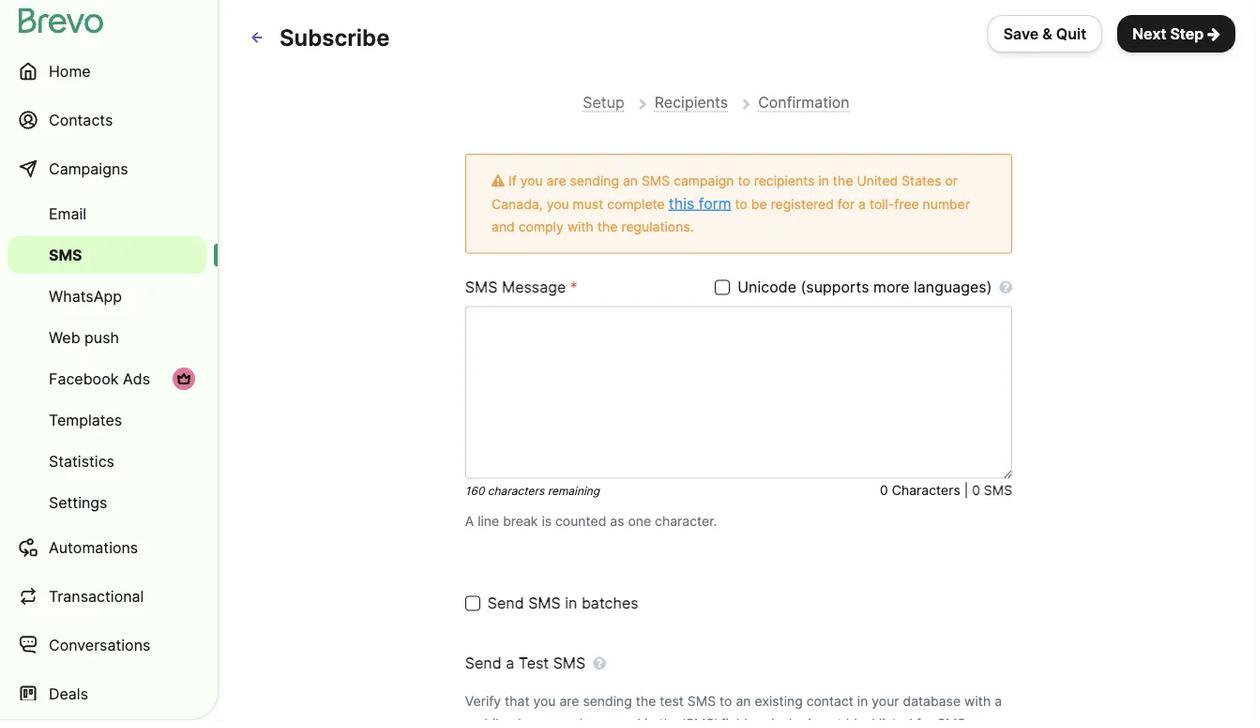 Task type: vqa. For each thing, say whether or not it's contained in the screenshot.
leftmost States
yes



Task type: locate. For each thing, give the bounding box(es) containing it.
your up blacklisted
[[872, 694, 900, 710]]

sending up must
[[570, 174, 619, 190]]

with right "database"
[[965, 694, 991, 710]]

settings
[[49, 494, 107, 512]]

0 horizontal spatial and
[[492, 219, 515, 235]]

a right "database"
[[995, 694, 1002, 710]]

you up comply
[[547, 197, 569, 213]]

with inside verify that you are sending the test sms to an existing contact in your database with a mobile phone number saved in the 'sms' field and who is not blacklisted for sm
[[965, 694, 991, 710]]

contacts link
[[8, 98, 206, 143]]

this up then
[[580, 68, 602, 84]]

united
[[743, 68, 784, 84], [857, 174, 898, 190]]

0 horizontal spatial your
[[598, 90, 625, 106]]

1 horizontal spatial an
[[736, 694, 751, 710]]

0 vertical spatial recipients
[[831, 68, 892, 84]]

1 vertical spatial sending
[[570, 174, 619, 190]]

with down must
[[567, 219, 594, 235]]

not left sent
[[717, 90, 737, 106]]

sms up setup on the top
[[606, 68, 635, 84]]

campaign up this form link
[[674, 174, 734, 190]]

canada,
[[492, 197, 543, 213]]

united inside if you are sending this sms campaign to the united states recipients without following this compliance then your campaign will not be sent and will get suspended.
[[743, 68, 784, 84]]

to inside verify that you are sending the test sms to an existing contact in your database with a mobile phone number saved in the 'sms' field and who is not blacklisted for sm
[[720, 694, 732, 710]]

1 will from the left
[[693, 90, 713, 106]]

to inside to be registered for a toll-free number and comply with the regulations.
[[735, 197, 748, 213]]

1 vertical spatial campaign
[[629, 90, 690, 106]]

statistics link
[[8, 443, 206, 480]]

&
[[1043, 24, 1053, 43]]

states up confirmation
[[787, 68, 827, 84]]

arrow right image
[[1208, 26, 1221, 41]]

0 horizontal spatial recipients
[[754, 174, 815, 190]]

sending up 'compliance' at the left top of the page
[[527, 68, 576, 84]]

are for you
[[547, 174, 566, 190]]

1 horizontal spatial if
[[509, 174, 517, 190]]

send sms in batches
[[488, 595, 639, 613]]

*
[[570, 279, 578, 297]]

2 vertical spatial this
[[669, 195, 695, 213]]

1 vertical spatial states
[[902, 174, 942, 190]]

1 horizontal spatial 0
[[972, 483, 981, 499]]

1 horizontal spatial is
[[809, 717, 819, 722]]

0 horizontal spatial number
[[553, 717, 600, 722]]

sms up 'sms' on the bottom right of page
[[688, 694, 716, 710]]

recipients up the registered
[[754, 174, 815, 190]]

1 horizontal spatial a
[[859, 197, 866, 213]]

is right "who"
[[809, 717, 819, 722]]

in inside if you are sending an sms campaign to recipients in the united states or canada, you must complete
[[819, 174, 830, 190]]

0 horizontal spatial will
[[693, 90, 713, 106]]

an inside verify that you are sending the test sms to an existing contact in your database with a mobile phone number saved in the 'sms' field and who is not blacklisted for sm
[[736, 694, 751, 710]]

sms
[[606, 68, 635, 84], [642, 174, 670, 190], [49, 246, 82, 264], [465, 279, 498, 297], [984, 483, 1013, 499], [528, 595, 561, 613], [553, 655, 586, 673], [688, 694, 716, 710]]

1 horizontal spatial for
[[917, 717, 934, 722]]

characters
[[488, 485, 545, 498]]

a left toll-
[[859, 197, 866, 213]]

send up send a test sms
[[488, 595, 524, 613]]

sending inside if you are sending an sms campaign to recipients in the united states or canada, you must complete
[[570, 174, 619, 190]]

an up field
[[736, 694, 751, 710]]

home
[[49, 62, 91, 80]]

this inside alert
[[669, 195, 695, 213]]

to up to be registered for a toll-free number and comply with the regulations.
[[738, 174, 751, 190]]

character.
[[655, 514, 717, 530]]

1 vertical spatial and
[[492, 219, 515, 235]]

1 vertical spatial united
[[857, 174, 898, 190]]

campaign for an
[[674, 174, 734, 190]]

this form link
[[669, 195, 732, 213]]

0 vertical spatial and
[[791, 90, 814, 106]]

2 horizontal spatial a
[[995, 694, 1002, 710]]

1 vertical spatial are
[[547, 174, 566, 190]]

0 horizontal spatial is
[[542, 514, 552, 530]]

1 horizontal spatial will
[[818, 90, 838, 106]]

are inside if you are sending an sms campaign to recipients in the united states or canada, you must complete
[[547, 174, 566, 190]]

1 vertical spatial for
[[917, 717, 934, 722]]

1 vertical spatial with
[[965, 694, 991, 710]]

2 vertical spatial a
[[995, 694, 1002, 710]]

2 vertical spatial campaign
[[674, 174, 734, 190]]

if inside if you are sending an sms campaign to recipients in the united states or canada, you must complete
[[509, 174, 517, 190]]

2 will from the left
[[818, 90, 838, 106]]

in right saved
[[645, 717, 655, 722]]

next step
[[1133, 24, 1204, 43]]

to up field
[[720, 694, 732, 710]]

are right that at the left bottom of page
[[560, 694, 579, 710]]

for inside verify that you are sending the test sms to an existing contact in your database with a mobile phone number saved in the 'sms' field and who is not blacklisted for sm
[[917, 717, 934, 722]]

for left toll-
[[838, 197, 855, 213]]

suspended.
[[866, 90, 938, 106]]

0 vertical spatial number
[[923, 197, 971, 213]]

your inside if you are sending this sms campaign to the united states recipients without following this compliance then your campaign will not be sent and will get suspended.
[[598, 90, 625, 106]]

is inside verify that you are sending the test sms to an existing contact in your database with a mobile phone number saved in the 'sms' field and who is not blacklisted for sm
[[809, 717, 819, 722]]

2 vertical spatial and
[[752, 717, 775, 722]]

1 horizontal spatial united
[[857, 174, 898, 190]]

the inside if you are sending this sms campaign to the united states recipients without following this compliance then your campaign will not be sent and will get suspended.
[[719, 68, 739, 84]]

sms down 'email'
[[49, 246, 82, 264]]

and down canada,
[[492, 219, 515, 235]]

campaign inside if you are sending an sms campaign to recipients in the united states or canada, you must complete
[[674, 174, 734, 190]]

0 vertical spatial your
[[598, 90, 625, 106]]

0 vertical spatial a
[[859, 197, 866, 213]]

1 horizontal spatial states
[[902, 174, 942, 190]]

1 vertical spatial an
[[736, 694, 751, 710]]

home link
[[8, 49, 206, 94]]

to up recipients
[[702, 68, 715, 84]]

are inside if you are sending this sms campaign to the united states recipients without following this compliance then your campaign will not be sent and will get suspended.
[[503, 68, 523, 84]]

1 horizontal spatial with
[[965, 694, 991, 710]]

campaign right setup on the top
[[629, 90, 690, 106]]

2 horizontal spatial and
[[791, 90, 814, 106]]

your right then
[[598, 90, 625, 106]]

2 vertical spatial are
[[560, 694, 579, 710]]

not down contact
[[822, 717, 843, 722]]

you
[[477, 68, 500, 84], [521, 174, 543, 190], [547, 197, 569, 213], [534, 694, 556, 710]]

if inside if you are sending this sms campaign to the united states recipients without following this compliance then your campaign will not be sent and will get suspended.
[[465, 68, 474, 84]]

database
[[903, 694, 961, 710]]

number left saved
[[553, 717, 600, 722]]

be inside to be registered for a toll-free number and comply with the regulations.
[[752, 197, 767, 213]]

be left the registered
[[752, 197, 767, 213]]

are up comply
[[547, 174, 566, 190]]

left___rvooi image
[[176, 372, 191, 387]]

you up 'compliance' at the left top of the page
[[477, 68, 500, 84]]

and right sent
[[791, 90, 814, 106]]

sending inside verify that you are sending the test sms to an existing contact in your database with a mobile phone number saved in the 'sms' field and who is not blacklisted for sm
[[583, 694, 632, 710]]

are
[[503, 68, 523, 84], [547, 174, 566, 190], [560, 694, 579, 710]]

0 vertical spatial sending
[[527, 68, 576, 84]]

united up sent
[[743, 68, 784, 84]]

campaign up recipients
[[638, 68, 699, 84]]

number down or
[[923, 197, 971, 213]]

0 vertical spatial not
[[717, 90, 737, 106]]

with
[[567, 219, 594, 235], [965, 694, 991, 710]]

the down must
[[598, 219, 618, 235]]

0 horizontal spatial if
[[465, 68, 474, 84]]

and down existing
[[752, 717, 775, 722]]

and
[[791, 90, 814, 106], [492, 219, 515, 235], [752, 717, 775, 722]]

verify that you are sending the test sms to an existing contact in your database with a mobile phone number saved in the 'sms' field and who is not blacklisted for sm
[[465, 694, 1002, 722]]

0 vertical spatial united
[[743, 68, 784, 84]]

sms up complete
[[642, 174, 670, 190]]

united up toll-
[[857, 174, 898, 190]]

unicode
[[738, 279, 797, 297]]

number inside to be registered for a toll-free number and comply with the regulations.
[[923, 197, 971, 213]]

you up phone on the left bottom of the page
[[534, 694, 556, 710]]

0 horizontal spatial a
[[506, 655, 514, 673]]

send up verify
[[465, 655, 502, 673]]

in up the registered
[[819, 174, 830, 190]]

0 horizontal spatial united
[[743, 68, 784, 84]]

an
[[623, 174, 638, 190], [736, 694, 751, 710]]

1 vertical spatial if
[[509, 174, 517, 190]]

are inside verify that you are sending the test sms to an existing contact in your database with a mobile phone number saved in the 'sms' field and who is not blacklisted for sm
[[560, 694, 579, 710]]

1 horizontal spatial not
[[822, 717, 843, 722]]

sent
[[760, 90, 787, 106]]

campaign
[[638, 68, 699, 84], [629, 90, 690, 106], [674, 174, 734, 190]]

send
[[488, 595, 524, 613], [465, 655, 502, 673]]

be
[[741, 90, 757, 106], [752, 197, 767, 213]]

1 horizontal spatial recipients
[[831, 68, 892, 84]]

0 horizontal spatial 0
[[880, 483, 889, 499]]

1 vertical spatial your
[[872, 694, 900, 710]]

1 vertical spatial not
[[822, 717, 843, 722]]

will left get
[[818, 90, 838, 106]]

sending inside if you are sending this sms campaign to the united states recipients without following this compliance then your campaign will not be sent and will get suspended.
[[527, 68, 576, 84]]

be left sent
[[741, 90, 757, 106]]

1 horizontal spatial your
[[872, 694, 900, 710]]

0 vertical spatial campaign
[[638, 68, 699, 84]]

this left 'compliance' at the left top of the page
[[465, 90, 488, 106]]

1 horizontal spatial number
[[923, 197, 971, 213]]

0 vertical spatial if
[[465, 68, 474, 84]]

to right 'form'
[[735, 197, 748, 213]]

2 horizontal spatial this
[[669, 195, 695, 213]]

0 vertical spatial an
[[623, 174, 638, 190]]

will left sent
[[693, 90, 713, 106]]

toll-
[[870, 197, 895, 213]]

a left test
[[506, 655, 514, 673]]

the up recipients
[[719, 68, 739, 84]]

0 vertical spatial is
[[542, 514, 552, 530]]

a
[[465, 514, 474, 530]]

settings link
[[8, 484, 206, 522]]

0 vertical spatial are
[[503, 68, 523, 84]]

1 vertical spatial this
[[465, 90, 488, 106]]

this up regulations.
[[669, 195, 695, 213]]

for down "database"
[[917, 717, 934, 722]]

are up 'compliance' at the left top of the page
[[503, 68, 523, 84]]

automations
[[49, 539, 138, 557]]

an inside if you are sending an sms campaign to recipients in the united states or canada, you must complete
[[623, 174, 638, 190]]

to inside if you are sending this sms campaign to the united states recipients without following this compliance then your campaign will not be sent and will get suspended.
[[702, 68, 715, 84]]

0 horizontal spatial an
[[623, 174, 638, 190]]

1 horizontal spatial this
[[580, 68, 602, 84]]

ads
[[123, 370, 150, 388]]

states
[[787, 68, 827, 84], [902, 174, 942, 190]]

one
[[628, 514, 651, 530]]

languages)
[[914, 279, 992, 297]]

0 horizontal spatial with
[[567, 219, 594, 235]]

0 horizontal spatial not
[[717, 90, 737, 106]]

None text field
[[465, 307, 1013, 480]]

not
[[717, 90, 737, 106], [822, 717, 843, 722]]

whatsapp
[[49, 287, 122, 305]]

2 vertical spatial sending
[[583, 694, 632, 710]]

0
[[880, 483, 889, 499], [972, 483, 981, 499]]

your
[[598, 90, 625, 106], [872, 694, 900, 710]]

1 vertical spatial be
[[752, 197, 767, 213]]

0 horizontal spatial for
[[838, 197, 855, 213]]

get
[[842, 90, 862, 106]]

0 vertical spatial states
[[787, 68, 827, 84]]

0 vertical spatial be
[[741, 90, 757, 106]]

facebook ads link
[[8, 360, 206, 398]]

phone
[[510, 717, 549, 722]]

recipients
[[655, 93, 728, 111]]

complete
[[607, 197, 665, 213]]

states up free at the right
[[902, 174, 942, 190]]

is right break
[[542, 514, 552, 530]]

0 vertical spatial send
[[488, 595, 524, 613]]

0 vertical spatial for
[[838, 197, 855, 213]]

1 vertical spatial send
[[465, 655, 502, 673]]

if for if you are sending this sms campaign to the united states recipients without following this compliance then your campaign will not be sent and will get suspended.
[[465, 68, 474, 84]]

recipients link
[[655, 93, 728, 112]]

is
[[542, 514, 552, 530], [809, 717, 819, 722]]

for inside to be registered for a toll-free number and comply with the regulations.
[[838, 197, 855, 213]]

the
[[719, 68, 739, 84], [833, 174, 854, 190], [598, 219, 618, 235], [636, 694, 656, 710], [659, 717, 680, 722]]

save & quit button
[[988, 15, 1103, 53]]

(supports
[[801, 279, 869, 297]]

recipients up get
[[831, 68, 892, 84]]

0 left characters
[[880, 483, 889, 499]]

to
[[702, 68, 715, 84], [738, 174, 751, 190], [735, 197, 748, 213], [720, 694, 732, 710]]

sms inside verify that you are sending the test sms to an existing contact in your database with a mobile phone number saved in the 'sms' field and who is not blacklisted for sm
[[688, 694, 716, 710]]

1 vertical spatial number
[[553, 717, 600, 722]]

0 right |
[[972, 483, 981, 499]]

and inside verify that you are sending the test sms to an existing contact in your database with a mobile phone number saved in the 'sms' field and who is not blacklisted for sm
[[752, 717, 775, 722]]

1 vertical spatial recipients
[[754, 174, 815, 190]]

sending up saved
[[583, 694, 632, 710]]

1 horizontal spatial and
[[752, 717, 775, 722]]

0 vertical spatial with
[[567, 219, 594, 235]]

compliance
[[492, 90, 563, 106]]

an up complete
[[623, 174, 638, 190]]

the up the registered
[[833, 174, 854, 190]]

1 vertical spatial is
[[809, 717, 819, 722]]

form
[[699, 195, 732, 213]]

0 horizontal spatial states
[[787, 68, 827, 84]]

1 0 from the left
[[880, 483, 889, 499]]

recipients
[[831, 68, 892, 84], [754, 174, 815, 190]]

you inside verify that you are sending the test sms to an existing contact in your database with a mobile phone number saved in the 'sms' field and who is not blacklisted for sm
[[534, 694, 556, 710]]

whatsapp link
[[8, 278, 206, 315]]

and inside if you are sending this sms campaign to the united states recipients without following this compliance then your campaign will not be sent and will get suspended.
[[791, 90, 814, 106]]



Task type: describe. For each thing, give the bounding box(es) containing it.
registered
[[771, 197, 834, 213]]

more
[[874, 279, 910, 297]]

question circle image
[[593, 657, 606, 672]]

recipients inside if you are sending an sms campaign to recipients in the united states or canada, you must complete
[[754, 174, 815, 190]]

a inside to be registered for a toll-free number and comply with the regulations.
[[859, 197, 866, 213]]

exclamation triangle image
[[492, 175, 505, 188]]

transactional
[[49, 587, 144, 606]]

send for send sms in batches
[[488, 595, 524, 613]]

save & quit
[[1004, 24, 1087, 43]]

comply
[[519, 219, 564, 235]]

setup link
[[583, 93, 625, 112]]

counted
[[556, 514, 607, 530]]

1 vertical spatial a
[[506, 655, 514, 673]]

the inside if you are sending an sms campaign to recipients in the united states or canada, you must complete
[[833, 174, 854, 190]]

send a test sms
[[465, 655, 586, 673]]

blacklisted
[[846, 717, 913, 722]]

this form alert
[[465, 154, 1013, 254]]

contact
[[807, 694, 854, 710]]

email link
[[8, 195, 206, 233]]

characters
[[892, 483, 961, 499]]

then
[[566, 90, 594, 106]]

existing
[[755, 694, 803, 710]]

saved
[[604, 717, 641, 722]]

automations link
[[8, 526, 206, 571]]

question circle image
[[1000, 281, 1013, 296]]

must
[[573, 197, 604, 213]]

a line break is counted as one character.
[[465, 514, 717, 530]]

sms inside sms link
[[49, 246, 82, 264]]

next step button
[[1118, 15, 1236, 53]]

'sms'
[[683, 717, 717, 722]]

facebook
[[49, 370, 119, 388]]

you inside if you are sending this sms campaign to the united states recipients without following this compliance then your campaign will not be sent and will get suspended.
[[477, 68, 500, 84]]

campaigns link
[[8, 146, 206, 191]]

united inside if you are sending an sms campaign to recipients in the united states or canada, you must complete
[[857, 174, 898, 190]]

160 characters remaining
[[465, 485, 600, 498]]

facebook ads
[[49, 370, 150, 388]]

field
[[721, 717, 748, 722]]

mobile
[[465, 717, 507, 722]]

if you are sending this sms campaign to the united states recipients without following this compliance then your campaign will not be sent and will get suspended.
[[465, 68, 1001, 106]]

contacts
[[49, 111, 113, 129]]

sms message *
[[465, 279, 578, 297]]

the down test at the right
[[659, 717, 680, 722]]

be inside if you are sending this sms campaign to the united states recipients without following this compliance then your campaign will not be sent and will get suspended.
[[741, 90, 757, 106]]

sending for must
[[570, 174, 619, 190]]

test
[[660, 694, 684, 710]]

number inside verify that you are sending the test sms to an existing contact in your database with a mobile phone number saved in the 'sms' field and who is not blacklisted for sm
[[553, 717, 600, 722]]

send for send a test sms
[[465, 655, 502, 673]]

unicode (supports more languages)
[[738, 279, 992, 297]]

templates
[[49, 411, 122, 429]]

step
[[1171, 24, 1204, 43]]

save
[[1004, 24, 1039, 43]]

subscribe
[[280, 23, 390, 51]]

push
[[85, 328, 119, 347]]

to be registered for a toll-free number and comply with the regulations.
[[492, 197, 971, 235]]

0 vertical spatial this
[[580, 68, 602, 84]]

or
[[945, 174, 958, 190]]

the inside to be registered for a toll-free number and comply with the regulations.
[[598, 219, 618, 235]]

campaigns
[[49, 160, 128, 178]]

deals
[[49, 685, 88, 703]]

2 0 from the left
[[972, 483, 981, 499]]

as
[[610, 514, 625, 530]]

states inside if you are sending this sms campaign to the united states recipients without following this compliance then your campaign will not be sent and will get suspended.
[[787, 68, 827, 84]]

sms right |
[[984, 483, 1013, 499]]

regulations.
[[622, 219, 694, 235]]

break
[[503, 514, 538, 530]]

your inside verify that you are sending the test sms to an existing contact in your database with a mobile phone number saved in the 'sms' field and who is not blacklisted for sm
[[872, 694, 900, 710]]

batches
[[582, 595, 639, 613]]

recipients inside if you are sending this sms campaign to the united states recipients without following this compliance then your campaign will not be sent and will get suspended.
[[831, 68, 892, 84]]

states inside if you are sending an sms campaign to recipients in the united states or canada, you must complete
[[902, 174, 942, 190]]

deals link
[[8, 672, 206, 717]]

|
[[964, 483, 969, 499]]

web push
[[49, 328, 119, 347]]

verify
[[465, 694, 501, 710]]

setup
[[583, 93, 625, 111]]

are for compliance
[[503, 68, 523, 84]]

test
[[519, 655, 549, 673]]

sending for then
[[527, 68, 576, 84]]

to inside if you are sending an sms campaign to recipients in the united states or canada, you must complete
[[738, 174, 751, 190]]

that
[[505, 694, 530, 710]]

conversations link
[[8, 623, 206, 668]]

if you are sending an sms campaign to recipients in the united states or canada, you must complete
[[492, 174, 958, 213]]

with inside to be registered for a toll-free number and comply with the regulations.
[[567, 219, 594, 235]]

web push link
[[8, 319, 206, 357]]

sms inside if you are sending an sms campaign to recipients in the united states or canada, you must complete
[[642, 174, 670, 190]]

not inside verify that you are sending the test sms to an existing contact in your database with a mobile phone number saved in the 'sms' field and who is not blacklisted for sm
[[822, 717, 843, 722]]

in up blacklisted
[[858, 694, 868, 710]]

0 characters | 0 sms
[[880, 483, 1013, 499]]

not inside if you are sending this sms campaign to the united states recipients without following this compliance then your campaign will not be sent and will get suspended.
[[717, 90, 737, 106]]

sms link
[[8, 236, 206, 274]]

transactional link
[[8, 574, 206, 619]]

statistics
[[49, 452, 114, 471]]

sms left question circle image in the bottom left of the page
[[553, 655, 586, 673]]

who
[[779, 717, 805, 722]]

line
[[478, 514, 499, 530]]

you up canada,
[[521, 174, 543, 190]]

this form
[[669, 195, 732, 213]]

campaign for this
[[638, 68, 699, 84]]

the left test at the right
[[636, 694, 656, 710]]

and inside to be registered for a toll-free number and comply with the regulations.
[[492, 219, 515, 235]]

sms left "message"
[[465, 279, 498, 297]]

sms up test
[[528, 595, 561, 613]]

quit
[[1057, 24, 1087, 43]]

0 horizontal spatial this
[[465, 90, 488, 106]]

message
[[502, 279, 566, 297]]

next
[[1133, 24, 1167, 43]]

email
[[49, 205, 86, 223]]

remaining
[[548, 485, 600, 498]]

if for if you are sending an sms campaign to recipients in the united states or canada, you must complete
[[509, 174, 517, 190]]

a inside verify that you are sending the test sms to an existing contact in your database with a mobile phone number saved in the 'sms' field and who is not blacklisted for sm
[[995, 694, 1002, 710]]

sms inside if you are sending this sms campaign to the united states recipients without following this compliance then your campaign will not be sent and will get suspended.
[[606, 68, 635, 84]]

160
[[465, 485, 485, 498]]

web
[[49, 328, 80, 347]]

in left batches
[[565, 595, 578, 613]]



